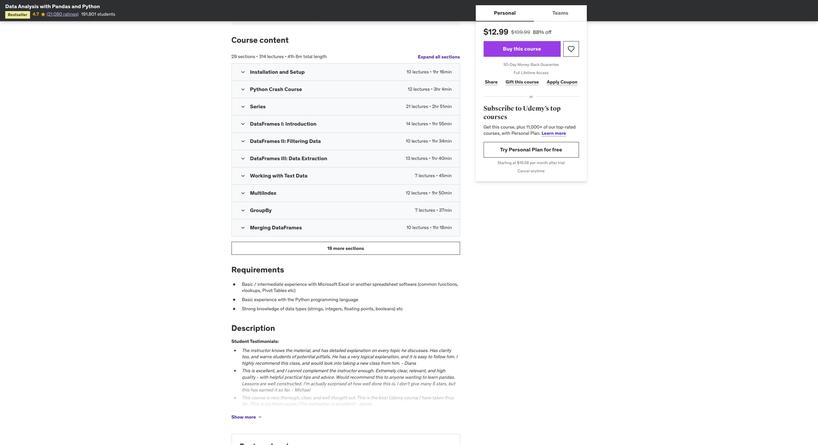 Task type: locate. For each thing, give the bounding box(es) containing it.
1 horizontal spatial experience
[[285, 281, 307, 287]]

0 vertical spatial small image
[[240, 69, 246, 75]]

dataframes left i:
[[250, 120, 280, 127]]

0 horizontal spatial a
[[347, 354, 350, 360]]

available on udemy! an excellent choice for both beginners and experts looking to expand their knowledge on one of the most popular python libraries in the world!
[[231, 417, 449, 436]]

lessons
[[242, 381, 259, 387]]

1 vertical spatial students
[[273, 354, 291, 360]]

experts
[[262, 423, 277, 429]]

0 horizontal spatial the
[[242, 348, 249, 354]]

him.
[[446, 354, 455, 360], [391, 360, 400, 366]]

of up class,
[[292, 354, 296, 360]]

• left "2hr"
[[429, 104, 431, 109]]

this down lessons
[[242, 387, 249, 393]]

and up 'ratings)'
[[72, 3, 81, 9]]

and up learn
[[428, 368, 435, 374]]

this right "gift"
[[515, 79, 523, 85]]

xsmall image
[[231, 297, 237, 303], [231, 306, 237, 312], [257, 415, 262, 420]]

small image
[[240, 69, 246, 75], [240, 121, 246, 127], [240, 173, 246, 179]]

7 for groupby
[[415, 207, 418, 213]]

far. right so on the left bottom
[[284, 387, 290, 393]]

sections right 29
[[238, 54, 255, 59]]

potential
[[297, 354, 315, 360]]

with up (21,080
[[40, 3, 51, 9]]

1 basic from the top
[[242, 281, 253, 287]]

• left 37min
[[436, 207, 438, 213]]

buy this course button
[[483, 41, 561, 57]]

• for working with text data
[[436, 173, 438, 179]]

more for show
[[245, 414, 256, 420]]

to up many
[[422, 375, 426, 380]]

with inside student testimonials: the instructor knows the material, and has detailed explanation on every topic he discusses. has clarity too, and warns students of potential pitfalls. he has a very logical explanation, and it is easy to follow him. i highly recommend this class, and would look into taking a new class from him. - diana this is excellent, and i cannot complement the instructor enough. extremely clear, relevant, and high quality - with helpful practical tips and advice. would recommend this to anyone wanting to learn pandas. lessons are well constructed. i'm actually surprised at how well done this is. i don't give many 5 stars, but this has earned it so far. - michael this course is very thorough, clear, and well thought out. this is the best udemy course i have taken thus far. (this is my third course.) the instruction is excellent! - james
[[260, 375, 268, 380]]

0 horizontal spatial at
[[348, 381, 352, 387]]

of left our
[[543, 124, 547, 130]]

has down lessons
[[250, 387, 258, 393]]

course up back
[[524, 46, 541, 52]]

learn more link
[[542, 130, 566, 136]]

0 vertical spatial basic
[[242, 281, 253, 287]]

1hr left 55min
[[432, 121, 438, 127]]

merging
[[250, 224, 271, 231]]

2 horizontal spatial more
[[555, 130, 566, 136]]

small image
[[240, 86, 246, 93], [240, 104, 246, 110], [240, 138, 246, 145], [240, 155, 246, 162], [240, 190, 246, 197], [240, 207, 246, 214], [240, 225, 246, 231]]

1 vertical spatial more
[[333, 245, 344, 251]]

to
[[515, 105, 522, 113], [428, 354, 432, 360], [384, 375, 388, 380], [422, 375, 426, 380], [251, 417, 255, 423], [294, 423, 298, 429]]

7 down 13 lectures • 1hr 40min
[[415, 173, 417, 179]]

has right 'he'
[[339, 354, 346, 360]]

personal up $12.99
[[494, 10, 516, 16]]

4min
[[442, 86, 452, 92]]

lectures for dataframes iii: data extraction
[[411, 155, 428, 161]]

1 vertical spatial a
[[356, 360, 359, 366]]

more up 'beginners'
[[245, 414, 256, 420]]

2 horizontal spatial well
[[362, 381, 370, 387]]

students right 191,801
[[97, 11, 115, 17]]

0 horizontal spatial more
[[245, 414, 256, 420]]

0 vertical spatial course
[[231, 35, 258, 45]]

show more
[[231, 414, 256, 420]]

very down 'explanation'
[[351, 354, 359, 360]]

lectures for working with text data
[[419, 173, 435, 179]]

0 vertical spatial far.
[[284, 387, 290, 393]]

1 horizontal spatial students
[[273, 354, 291, 360]]

0 vertical spatial students
[[97, 11, 115, 17]]

2 vertical spatial more
[[245, 414, 256, 420]]

0 vertical spatial more
[[555, 130, 566, 136]]

37min
[[439, 207, 452, 213]]

far. left (this on the bottom
[[242, 401, 248, 407]]

1 vertical spatial personal
[[511, 130, 529, 136]]

sections right all
[[441, 54, 460, 60]]

191,801
[[81, 11, 96, 17]]

sections inside dropdown button
[[441, 54, 460, 60]]

0 vertical spatial a
[[347, 354, 350, 360]]

0 vertical spatial 7
[[415, 173, 417, 179]]

0 horizontal spatial students
[[97, 11, 115, 17]]

1 vertical spatial basic
[[242, 297, 253, 303]]

for up "libraries"
[[426, 417, 432, 423]]

clear, down michael
[[301, 395, 312, 401]]

0 vertical spatial xsmall image
[[231, 297, 237, 303]]

recommend down warns
[[255, 360, 280, 366]]

pivot
[[262, 288, 273, 294]]

teams
[[552, 10, 568, 16]]

xsmall image for basic
[[231, 297, 237, 303]]

basic inside basic / intermediate experience  with microsoft excel or another spreadsheet software (common functions, vlookups, pivot tables etc)
[[242, 281, 253, 287]]

• left 55min
[[429, 121, 431, 127]]

2 vertical spatial xsmall image
[[257, 415, 262, 420]]

314
[[259, 54, 266, 59]]

• left the 18min on the right bottom of the page
[[430, 225, 432, 231]]

1 horizontal spatial a
[[356, 360, 359, 366]]

1 vertical spatial small image
[[240, 121, 246, 127]]

$12.99 $109.99 88% off
[[483, 27, 552, 37]]

recommend down enough. at the left of page
[[350, 375, 374, 380]]

7 small image from the top
[[240, 225, 246, 231]]

choice
[[412, 417, 425, 423]]

more right '19'
[[333, 245, 344, 251]]

3 small image from the top
[[240, 173, 246, 179]]

excel
[[338, 281, 349, 287]]

1hr left the '40min'
[[432, 155, 438, 161]]

knowledge
[[257, 306, 279, 312]]

or
[[529, 94, 533, 99], [350, 281, 355, 287]]

get
[[483, 124, 491, 130]]

1 horizontal spatial the
[[299, 401, 307, 407]]

19 more sections button
[[231, 242, 460, 255]]

1 vertical spatial experience
[[254, 297, 277, 303]]

0 horizontal spatial very
[[271, 395, 279, 401]]

2 small image from the top
[[240, 121, 246, 127]]

/
[[254, 281, 256, 287]]

course right crash
[[284, 86, 302, 92]]

lifetime
[[521, 70, 535, 75]]

0 horizontal spatial on
[[349, 423, 354, 429]]

personal down plus
[[511, 130, 529, 136]]

1 vertical spatial 7
[[415, 207, 418, 213]]

1hr left 16min
[[433, 69, 439, 75]]

clear, up anyone
[[397, 368, 408, 374]]

lectures for dataframes ii: filtering data
[[412, 138, 428, 144]]

1 vertical spatial recommend
[[350, 375, 374, 380]]

on down the available
[[349, 423, 354, 429]]

lectures
[[267, 54, 284, 59], [412, 69, 429, 75], [413, 86, 430, 92], [412, 104, 428, 109], [412, 121, 428, 127], [412, 138, 428, 144], [411, 155, 428, 161], [419, 173, 435, 179], [411, 190, 428, 196], [419, 207, 435, 213], [412, 225, 429, 231]]

lectures right 14
[[412, 121, 428, 127]]

$16.58
[[517, 160, 529, 165]]

5 small image from the top
[[240, 190, 246, 197]]

instructor up would
[[337, 368, 357, 374]]

1 horizontal spatial course
[[284, 86, 302, 92]]

small image for dataframes iii: data extraction
[[240, 155, 246, 162]]

0 vertical spatial him.
[[446, 354, 455, 360]]

0 vertical spatial 10
[[407, 69, 411, 75]]

1 vertical spatial it
[[274, 387, 277, 393]]

lectures left 3hr
[[413, 86, 430, 92]]

0 vertical spatial the
[[242, 348, 249, 354]]

python crash course
[[250, 86, 302, 92]]

personal button
[[476, 5, 534, 21]]

xsmall image left strong
[[231, 306, 237, 312]]

10 for filtering
[[406, 138, 410, 144]]

34min
[[439, 138, 452, 144]]

expand all sections button
[[418, 50, 460, 63]]

i'm
[[303, 381, 309, 387]]

our
[[549, 124, 555, 130]]

10 lectures • 1hr 16min
[[407, 69, 452, 75]]

the down etc)
[[287, 297, 294, 303]]

29 sections • 314 lectures • 41h 6m total length
[[231, 54, 327, 59]]

him. right from
[[391, 360, 400, 366]]

1 vertical spatial far.
[[242, 401, 248, 407]]

how
[[353, 381, 361, 387]]

lectures for merging dataframes
[[412, 225, 429, 231]]

many
[[420, 381, 431, 387]]

(this
[[249, 401, 259, 407]]

1 horizontal spatial has
[[321, 348, 328, 354]]

is up james
[[366, 395, 370, 401]]

the right knows
[[286, 348, 292, 354]]

complement
[[303, 368, 328, 374]]

into
[[334, 360, 341, 366]]

xsmall image
[[231, 281, 237, 288]]

0 vertical spatial recommend
[[255, 360, 280, 366]]

xsmall image inside show more button
[[257, 415, 262, 420]]

libraries
[[420, 423, 437, 429]]

0 horizontal spatial instructor
[[251, 348, 270, 354]]

this up (this on the bottom
[[242, 395, 250, 401]]

too,
[[242, 354, 250, 360]]

• for dataframes iii: data extraction
[[429, 155, 431, 161]]

1 horizontal spatial at
[[513, 160, 516, 165]]

teams button
[[534, 5, 587, 21]]

of inside get this course, plus 11,000+ of our top-rated courses, with personal plan.
[[543, 124, 547, 130]]

are
[[260, 381, 266, 387]]

0 vertical spatial at
[[513, 160, 516, 165]]

12 for python crash course
[[408, 86, 412, 92]]

description
[[231, 323, 275, 333]]

• for series
[[429, 104, 431, 109]]

of inside available on udemy! an excellent choice for both beginners and experts looking to expand their knowledge on one of the most popular python libraries in the world!
[[364, 423, 368, 429]]

lectures down 7 lectures • 45min at top right
[[411, 190, 428, 196]]

tab list
[[476, 5, 587, 22]]

1 vertical spatial the
[[299, 401, 307, 407]]

1 vertical spatial xsmall image
[[231, 306, 237, 312]]

1 vertical spatial on
[[349, 423, 354, 429]]

practical
[[284, 375, 302, 380]]

1 vertical spatial him.
[[391, 360, 400, 366]]

on left every
[[372, 348, 377, 354]]

• left 34min
[[429, 138, 431, 144]]

(strings,
[[308, 306, 324, 312]]

13
[[406, 155, 410, 161]]

for inside available on udemy! an excellent choice for both beginners and experts looking to expand their knowledge on one of the most popular python libraries in the world!
[[426, 417, 432, 423]]

1 small image from the top
[[240, 86, 246, 93]]

and down the "he" at the left of page
[[401, 354, 408, 360]]

1 horizontal spatial well
[[322, 395, 330, 401]]

welcome to the
[[231, 417, 264, 423]]

and up helpful at left
[[276, 368, 284, 374]]

the up 'too,'
[[242, 348, 249, 354]]

the right course.)
[[299, 401, 307, 407]]

pandas.
[[439, 375, 455, 380]]

access
[[536, 70, 549, 75]]

student
[[231, 339, 249, 345]]

1 vertical spatial or
[[350, 281, 355, 287]]

2 vertical spatial small image
[[240, 173, 246, 179]]

1 horizontal spatial on
[[372, 348, 377, 354]]

0 vertical spatial instructor
[[251, 348, 270, 354]]

0 horizontal spatial well
[[267, 381, 275, 387]]

0 horizontal spatial it
[[274, 387, 277, 393]]

at inside student testimonials: the instructor knows the material, and has detailed explanation on every topic he discusses. has clarity too, and warns students of potential pitfalls. he has a very logical explanation, and it is easy to follow him. i highly recommend this class, and would look into taking a new class from him. - diana this is excellent, and i cannot complement the instructor enough. extremely clear, relevant, and high quality - with helpful practical tips and advice. would recommend this to anyone wanting to learn pandas. lessons are well constructed. i'm actually surprised at how well done this is. i don't give many 5 stars, but this has earned it so far. - michael this course is very thorough, clear, and well thought out. this is the best udemy course i have taken thus far. (this is my third course.) the instruction is excellent! - james
[[348, 381, 352, 387]]

• left 16min
[[430, 69, 432, 75]]

i left have
[[419, 395, 420, 401]]

small image for working
[[240, 173, 246, 179]]

sections inside button
[[345, 245, 364, 251]]

55min
[[439, 121, 452, 127]]

1 horizontal spatial recommend
[[350, 375, 374, 380]]

content
[[259, 35, 289, 45]]

5
[[432, 381, 435, 387]]

basic for basic / intermediate experience  with microsoft excel or another spreadsheet software (common functions, vlookups, pivot tables etc)
[[242, 281, 253, 287]]

the up experts
[[256, 417, 263, 423]]

dataframes right merging
[[272, 224, 302, 231]]

at left $16.58
[[513, 160, 516, 165]]

0 vertical spatial on
[[372, 348, 377, 354]]

1 vertical spatial at
[[348, 381, 352, 387]]

udemy
[[389, 395, 403, 401]]

it
[[409, 354, 412, 360], [274, 387, 277, 393]]

lectures for installation and setup
[[412, 69, 429, 75]]

11,000+
[[526, 124, 542, 130]]

with down course,
[[502, 130, 510, 136]]

2 horizontal spatial sections
[[441, 54, 460, 60]]

of inside student testimonials: the instructor knows the material, and has detailed explanation on every topic he discusses. has clarity too, and warns students of potential pitfalls. he has a very logical explanation, and it is easy to follow him. i highly recommend this class, and would look into taking a new class from him. - diana this is excellent, and i cannot complement the instructor enough. extremely clear, relevant, and high quality - with helpful practical tips and advice. would recommend this to anyone wanting to learn pandas. lessons are well constructed. i'm actually surprised at how well done this is. i don't give many 5 stars, but this has earned it so far. - michael this course is very thorough, clear, and well thought out. this is the best udemy course i have taken thus far. (this is my third course.) the instruction is excellent! - james
[[292, 354, 296, 360]]

1hr for data
[[432, 155, 438, 161]]

0 vertical spatial for
[[544, 146, 551, 153]]

dataframes for dataframes iii: data extraction
[[250, 155, 280, 162]]

experience inside basic / intermediate experience  with microsoft excel or another spreadsheet software (common functions, vlookups, pivot tables etc)
[[285, 281, 307, 287]]

lectures down expand
[[412, 69, 429, 75]]

4 small image from the top
[[240, 155, 246, 162]]

xsmall image up experts
[[257, 415, 262, 420]]

0 vertical spatial clear,
[[397, 368, 408, 374]]

(21,080
[[47, 11, 62, 17]]

he
[[332, 354, 338, 360]]

0 horizontal spatial has
[[250, 387, 258, 393]]

more for 19
[[333, 245, 344, 251]]

to right looking
[[294, 423, 298, 429]]

1hr for filtering
[[432, 138, 438, 144]]

would
[[310, 360, 323, 366]]

to inside available on udemy! an excellent choice for both beginners and experts looking to expand their knowledge on one of the most popular python libraries in the world!
[[294, 423, 298, 429]]

10 lectures • 1hr 34min
[[406, 138, 452, 144]]

2 horizontal spatial has
[[339, 354, 346, 360]]

6 small image from the top
[[240, 207, 246, 214]]

money-
[[517, 62, 531, 67]]

basic for basic experience with the python programming language
[[242, 297, 253, 303]]

is down the thought
[[331, 401, 334, 407]]

0 horizontal spatial for
[[426, 417, 432, 423]]

1 small image from the top
[[240, 69, 246, 75]]

1 vertical spatial has
[[339, 354, 346, 360]]

is down discusses.
[[413, 354, 417, 360]]

experience up etc)
[[285, 281, 307, 287]]

try
[[500, 146, 508, 153]]

1 horizontal spatial more
[[333, 245, 344, 251]]

3 small image from the top
[[240, 138, 246, 145]]

dataframes left ii:
[[250, 138, 280, 144]]

experience down pivot
[[254, 297, 277, 303]]

1hr left 34min
[[432, 138, 438, 144]]

python inside available on udemy! an excellent choice for both beginners and experts looking to expand their knowledge on one of the most popular python libraries in the world!
[[405, 423, 419, 429]]

etc)
[[288, 288, 296, 294]]

quality
[[242, 375, 255, 380]]

sections for 19 more sections
[[345, 245, 364, 251]]

0 vertical spatial personal
[[494, 10, 516, 16]]

software
[[399, 281, 417, 287]]

sections for expand all sections
[[441, 54, 460, 60]]

• left 50min
[[429, 190, 431, 196]]

1 horizontal spatial very
[[351, 354, 359, 360]]

personal up $16.58
[[509, 146, 531, 153]]

plan.
[[530, 130, 541, 136]]

1 horizontal spatial far.
[[284, 387, 290, 393]]

well up instruction
[[322, 395, 330, 401]]

19 more sections
[[327, 245, 364, 251]]

course down give
[[404, 395, 418, 401]]

0 vertical spatial experience
[[285, 281, 307, 287]]

45min
[[439, 173, 452, 179]]

at inside starting at $16.58 per month after trial cancel anytime
[[513, 160, 516, 165]]

i
[[456, 354, 457, 360], [285, 368, 286, 374], [397, 381, 398, 387], [419, 395, 420, 401]]

lectures for dataframes i: introduction
[[412, 121, 428, 127]]

1 vertical spatial 10
[[406, 138, 410, 144]]

booleans)
[[376, 306, 395, 312]]

has up pitfalls.
[[321, 348, 328, 354]]

1hr for introduction
[[432, 121, 438, 127]]

0 horizontal spatial or
[[350, 281, 355, 287]]

is
[[413, 354, 417, 360], [251, 368, 255, 374], [266, 395, 270, 401], [366, 395, 370, 401], [260, 401, 263, 407], [331, 401, 334, 407]]

and up instruction
[[313, 395, 321, 401]]

1 horizontal spatial sections
[[345, 245, 364, 251]]

0 horizontal spatial clear,
[[301, 395, 312, 401]]

0 vertical spatial or
[[529, 94, 533, 99]]

1 vertical spatial for
[[426, 417, 432, 423]]

1 horizontal spatial or
[[529, 94, 533, 99]]

0 horizontal spatial experience
[[254, 297, 277, 303]]

lectures right 13
[[411, 155, 428, 161]]

with inside basic / intermediate experience  with microsoft excel or another spreadsheet software (common functions, vlookups, pivot tables etc)
[[308, 281, 317, 287]]

• left 45min
[[436, 173, 438, 179]]

and
[[72, 3, 81, 9], [279, 69, 289, 75], [312, 348, 320, 354], [251, 354, 258, 360], [401, 354, 408, 360], [302, 360, 309, 366], [276, 368, 284, 374], [428, 368, 435, 374], [312, 375, 319, 380], [313, 395, 321, 401], [253, 423, 261, 429]]

0 vertical spatial very
[[351, 354, 359, 360]]

1 horizontal spatial it
[[409, 354, 412, 360]]

of
[[543, 124, 547, 130], [280, 306, 284, 312], [292, 354, 296, 360], [364, 423, 368, 429]]

2 basic from the top
[[242, 297, 253, 303]]

1 vertical spatial clear,
[[301, 395, 312, 401]]

anyone
[[389, 375, 404, 380]]

1 vertical spatial instructor
[[337, 368, 357, 374]]

trial
[[558, 160, 565, 165]]

this
[[242, 368, 250, 374], [242, 395, 250, 401], [357, 395, 365, 401]]

get this course, plus 11,000+ of our top-rated courses, with personal plan.
[[483, 124, 576, 136]]

small image for dataframes ii: filtering data
[[240, 138, 246, 145]]

to left the "udemy's"
[[515, 105, 522, 113]]

thought
[[331, 395, 347, 401]]

it up diana on the bottom of page
[[409, 354, 412, 360]]

or up the "udemy's"
[[529, 94, 533, 99]]

2 small image from the top
[[240, 104, 246, 110]]

detailed
[[329, 348, 346, 354]]

0 vertical spatial 12
[[408, 86, 412, 92]]

1 horizontal spatial him.
[[446, 354, 455, 360]]

at left how
[[348, 381, 352, 387]]

12 for multiindex
[[406, 190, 410, 196]]

•
[[256, 54, 258, 59], [285, 54, 287, 59], [430, 69, 432, 75], [431, 86, 433, 92], [429, 104, 431, 109], [429, 121, 431, 127], [429, 138, 431, 144], [429, 155, 431, 161], [436, 173, 438, 179], [429, 190, 431, 196], [436, 207, 438, 213], [430, 225, 432, 231]]

lectures up 13 lectures • 1hr 40min
[[412, 138, 428, 144]]

1 vertical spatial 12
[[406, 190, 410, 196]]

0 horizontal spatial far.
[[242, 401, 248, 407]]

0 vertical spatial has
[[321, 348, 328, 354]]

subscribe to udemy's top courses
[[483, 105, 561, 121]]



Task type: vqa. For each thing, say whether or not it's contained in the screenshot.


Task type: describe. For each thing, give the bounding box(es) containing it.
topic
[[390, 348, 400, 354]]

data right text
[[296, 172, 307, 179]]

tips
[[303, 375, 311, 380]]

- down constructed.
[[291, 387, 293, 393]]

most
[[377, 423, 387, 429]]

have
[[421, 395, 431, 401]]

plan
[[532, 146, 543, 153]]

diana
[[404, 360, 416, 366]]

with down the 'tables'
[[278, 297, 286, 303]]

relevant,
[[409, 368, 427, 374]]

actually
[[310, 381, 326, 387]]

small image for groupby
[[240, 207, 246, 214]]

3hr
[[434, 86, 440, 92]]

10 for setup
[[407, 69, 411, 75]]

etc
[[396, 306, 403, 312]]

1 vertical spatial very
[[271, 395, 279, 401]]

xsmall image for strong
[[231, 306, 237, 312]]

course content
[[231, 35, 289, 45]]

1hr left the 18min on the right bottom of the page
[[433, 225, 439, 231]]

small image for merging dataframes
[[240, 225, 246, 231]]

1hr for setup
[[433, 69, 439, 75]]

i left cannot
[[285, 368, 286, 374]]

share button
[[483, 76, 499, 89]]

personal inside get this course, plus 11,000+ of our top-rated courses, with personal plan.
[[511, 130, 529, 136]]

look
[[324, 360, 332, 366]]

students inside student testimonials: the instructor knows the material, and has detailed explanation on every topic he discusses. has clarity too, and warns students of potential pitfalls. he has a very logical explanation, and it is easy to follow him. i highly recommend this class, and would look into taking a new class from him. - diana this is excellent, and i cannot complement the instructor enough. extremely clear, relevant, and high quality - with helpful practical tips and advice. would recommend this to anyone wanting to learn pandas. lessons are well constructed. i'm actually surprised at how well done this is. i don't give many 5 stars, but this has earned it so far. - michael this course is very thorough, clear, and well thought out. this is the best udemy course i have taken thus far. (this is my third course.) the instruction is excellent! - james
[[273, 354, 291, 360]]

course,
[[501, 124, 515, 130]]

personal inside button
[[494, 10, 516, 16]]

lectures for python crash course
[[413, 86, 430, 92]]

on inside available on udemy! an excellent choice for both beginners and experts looking to expand their knowledge on one of the most popular python libraries in the world!
[[349, 423, 354, 429]]

looking
[[278, 423, 293, 429]]

- left james
[[356, 401, 358, 407]]

apply
[[547, 79, 559, 85]]

this inside get this course, plus 11,000+ of our top-rated courses, with personal plan.
[[492, 124, 500, 130]]

material,
[[293, 348, 311, 354]]

to right welcome
[[251, 417, 255, 423]]

filtering
[[287, 138, 308, 144]]

50min
[[439, 190, 452, 196]]

their knowledge
[[315, 423, 348, 429]]

after
[[549, 160, 557, 165]]

29
[[231, 54, 237, 59]]

7 for working with text data
[[415, 173, 417, 179]]

follow
[[433, 354, 445, 360]]

data right iii:
[[289, 155, 300, 162]]

coupon
[[560, 79, 577, 85]]

the right in in the right bottom of the page
[[443, 423, 449, 429]]

installation and setup
[[250, 69, 305, 75]]

extremely
[[375, 368, 396, 374]]

and down complement
[[312, 375, 319, 380]]

• for dataframes ii: filtering data
[[429, 138, 431, 144]]

2 vertical spatial 10
[[407, 225, 411, 231]]

lectures for groupby
[[419, 207, 435, 213]]

microsoft
[[318, 281, 337, 287]]

is up the my
[[266, 395, 270, 401]]

more for learn
[[555, 130, 566, 136]]

all
[[435, 54, 440, 60]]

0 horizontal spatial sections
[[238, 54, 255, 59]]

to inside subscribe to udemy's top courses
[[515, 105, 522, 113]]

small image for series
[[240, 104, 246, 110]]

this up quality
[[242, 368, 250, 374]]

88%
[[533, 29, 544, 35]]

to down extremely
[[384, 375, 388, 380]]

this left class,
[[281, 360, 288, 366]]

• for python crash course
[[431, 86, 433, 92]]

types
[[295, 306, 307, 312]]

• for groupby
[[436, 207, 438, 213]]

top-
[[556, 124, 565, 130]]

• for multiindex
[[429, 190, 431, 196]]

dataframes for dataframes ii: filtering data
[[250, 138, 280, 144]]

- right quality
[[257, 375, 258, 380]]

is up quality
[[251, 368, 255, 374]]

• for dataframes i: introduction
[[429, 121, 431, 127]]

crash
[[269, 86, 283, 92]]

student testimonials: the instructor knows the material, and has detailed explanation on every topic he discusses. has clarity too, and warns students of potential pitfalls. he has a very logical explanation, and it is easy to follow him. i highly recommend this class, and would look into taking a new class from him. - diana this is excellent, and i cannot complement the instructor enough. extremely clear, relevant, and high quality - with helpful practical tips and advice. would recommend this to anyone wanting to learn pandas. lessons are well constructed. i'm actually surprised at how well done this is. i don't give many 5 stars, but this has earned it so far. - michael this course is very thorough, clear, and well thought out. this is the best udemy course i have taken thus far. (this is my third course.) the instruction is excellent! - james
[[231, 339, 457, 407]]

course up (this on the bottom
[[251, 395, 265, 401]]

of left the 'data'
[[280, 306, 284, 312]]

vlookups,
[[242, 288, 261, 294]]

• left 314
[[256, 54, 258, 59]]

the down on udemy!
[[369, 423, 376, 429]]

show
[[231, 414, 244, 420]]

guarantee
[[541, 62, 559, 67]]

testimonials:
[[250, 339, 279, 345]]

dataframes i: introduction
[[250, 120, 316, 127]]

requirements
[[231, 265, 284, 275]]

analysis
[[18, 3, 39, 9]]

1 horizontal spatial clear,
[[397, 368, 408, 374]]

he
[[401, 348, 406, 354]]

1hr left 50min
[[432, 190, 438, 196]]

courses,
[[483, 130, 501, 136]]

small image for installation
[[240, 69, 246, 75]]

with left text
[[272, 172, 283, 179]]

installation
[[250, 69, 278, 75]]

available
[[344, 417, 362, 423]]

wanting
[[405, 375, 421, 380]]

2 vertical spatial has
[[250, 387, 258, 393]]

lectures for series
[[412, 104, 428, 109]]

python up 191,801
[[82, 3, 100, 9]]

191,801 students
[[81, 11, 115, 17]]

so
[[278, 387, 283, 393]]

setup
[[290, 69, 305, 75]]

introduction
[[285, 120, 316, 127]]

expand all sections
[[418, 54, 460, 60]]

the left best
[[371, 395, 377, 401]]

is left the my
[[260, 401, 263, 407]]

full
[[514, 70, 520, 75]]

dataframes for dataframes i: introduction
[[250, 120, 280, 127]]

and down potential at the left bottom
[[302, 360, 309, 366]]

gift this course link
[[504, 76, 540, 89]]

michael
[[294, 387, 310, 393]]

starting
[[498, 160, 512, 165]]

basic / intermediate experience  with microsoft excel or another spreadsheet software (common functions, vlookups, pivot tables etc)
[[242, 281, 458, 294]]

to down has
[[428, 354, 432, 360]]

0 horizontal spatial recommend
[[255, 360, 280, 366]]

bestseller
[[8, 12, 27, 17]]

small image for multiindex
[[240, 190, 246, 197]]

and left setup
[[279, 69, 289, 75]]

best
[[379, 395, 388, 401]]

and inside available on udemy! an excellent choice for both beginners and experts looking to expand their knowledge on one of the most popular python libraries in the world!
[[253, 423, 261, 429]]

this up done
[[375, 375, 383, 380]]

small image for python crash course
[[240, 86, 246, 93]]

small image for dataframes
[[240, 121, 246, 127]]

18min
[[440, 225, 452, 231]]

points,
[[361, 306, 374, 312]]

on inside student testimonials: the instructor knows the material, and has detailed explanation on every topic he discusses. has clarity too, and warns students of potential pitfalls. he has a very logical explanation, and it is easy to follow him. i highly recommend this class, and would look into taking a new class from him. - diana this is excellent, and i cannot complement the instructor enough. extremely clear, relevant, and high quality - with helpful practical tips and advice. would recommend this to anyone wanting to learn pandas. lessons are well constructed. i'm actually surprised at how well done this is. i don't give many 5 stars, but this has earned it so far. - michael this course is very thorough, clear, and well thought out. this is the best udemy course i have taken thus far. (this is my third course.) the instruction is excellent! - james
[[372, 348, 377, 354]]

and right 'too,'
[[251, 354, 258, 360]]

earned
[[259, 387, 273, 393]]

pitfalls.
[[316, 354, 331, 360]]

thorough,
[[280, 395, 300, 401]]

this inside "button"
[[514, 46, 523, 52]]

thus
[[445, 395, 454, 401]]

and up pitfalls.
[[312, 348, 320, 354]]

python up types
[[295, 297, 310, 303]]

dataframes ii: filtering data
[[250, 138, 321, 144]]

lectures right 314
[[267, 54, 284, 59]]

one
[[355, 423, 363, 429]]

try personal plan for free
[[500, 146, 562, 153]]

0 horizontal spatial him.
[[391, 360, 400, 366]]

or inside basic / intermediate experience  with microsoft excel or another spreadsheet software (common functions, vlookups, pivot tables etc)
[[350, 281, 355, 287]]

1 horizontal spatial for
[[544, 146, 551, 153]]

learn
[[428, 375, 438, 380]]

tab list containing personal
[[476, 5, 587, 22]]

course down lifetime
[[524, 79, 539, 85]]

i:
[[281, 120, 284, 127]]

21
[[406, 104, 411, 109]]

• left 41h 6m
[[285, 54, 287, 59]]

working
[[250, 172, 271, 179]]

an excellent
[[386, 417, 411, 423]]

course inside "button"
[[524, 46, 541, 52]]

new
[[360, 360, 368, 366]]

out.
[[348, 395, 356, 401]]

1 horizontal spatial instructor
[[337, 368, 357, 374]]

- left diana on the bottom of page
[[401, 360, 403, 366]]

i right is.
[[397, 381, 398, 387]]

4.7
[[33, 11, 39, 17]]

wishlist image
[[567, 45, 575, 53]]

starting at $16.58 per month after trial cancel anytime
[[498, 160, 565, 173]]

0 horizontal spatial course
[[231, 35, 258, 45]]

python left crash
[[250, 86, 268, 92]]

10 lectures • 1hr 18min
[[407, 225, 452, 231]]

but
[[448, 381, 455, 387]]

data up bestseller
[[5, 3, 17, 9]]

with inside get this course, plus 11,000+ of our top-rated courses, with personal plan.
[[502, 130, 510, 136]]

0 vertical spatial it
[[409, 354, 412, 360]]

don't
[[399, 381, 410, 387]]

the up advice.
[[329, 368, 336, 374]]

language
[[339, 297, 358, 303]]

• for installation and setup
[[430, 69, 432, 75]]

i right 'follow' at the right bottom
[[456, 354, 457, 360]]

lectures for multiindex
[[411, 190, 428, 196]]

• for merging dataframes
[[430, 225, 432, 231]]

this left is.
[[383, 381, 390, 387]]

tables
[[274, 288, 287, 294]]

2 vertical spatial personal
[[509, 146, 531, 153]]

data analysis with pandas and python
[[5, 3, 100, 9]]

7 lectures • 45min
[[415, 173, 452, 179]]

top
[[550, 105, 561, 113]]

1 vertical spatial course
[[284, 86, 302, 92]]

data up extraction
[[309, 138, 321, 144]]

this up james
[[357, 395, 365, 401]]



